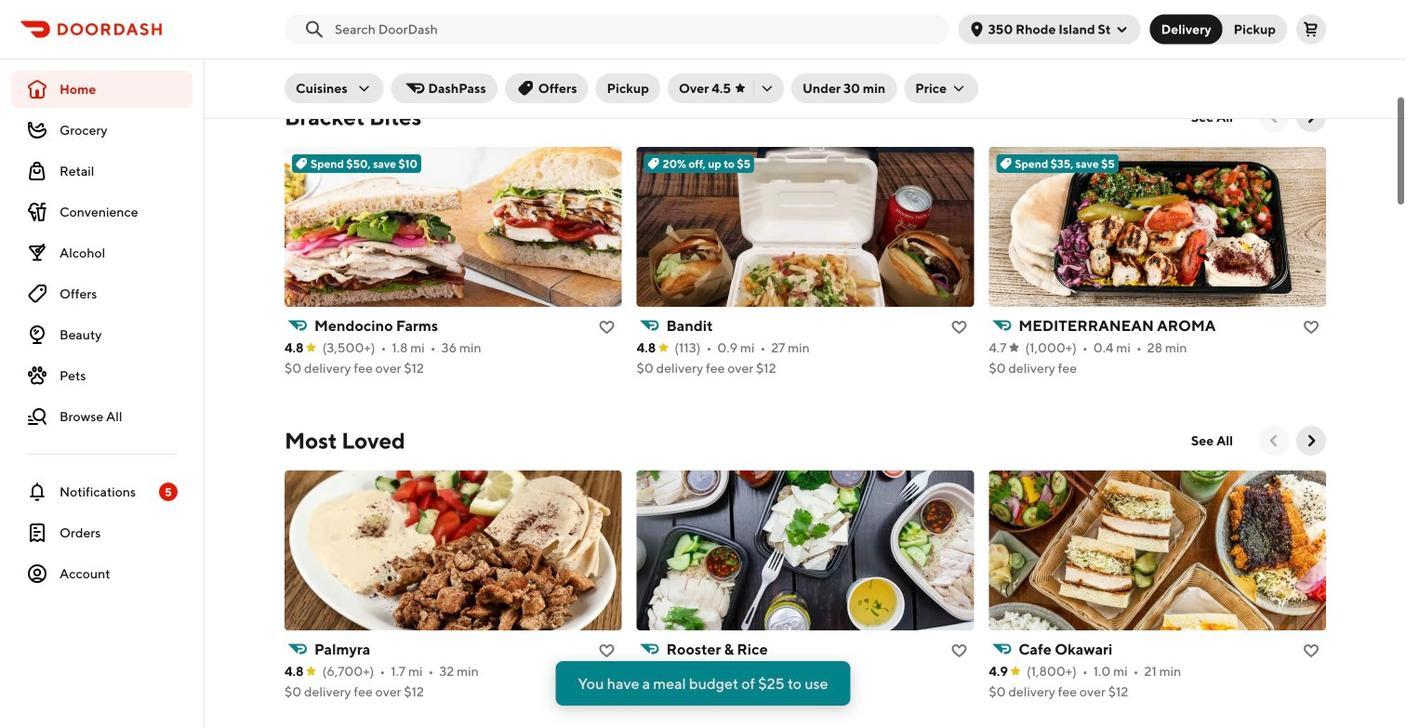 Task type: locate. For each thing, give the bounding box(es) containing it.
None button
[[1150, 14, 1223, 44], [1211, 14, 1287, 44], [1150, 14, 1223, 44], [1211, 14, 1287, 44]]

next button of carousel image
[[1302, 35, 1320, 54]]

previous button of carousel image
[[1265, 35, 1283, 54]]

Store search: begin typing to search for stores available on DoorDash text field
[[335, 20, 938, 39]]



Task type: describe. For each thing, give the bounding box(es) containing it.
0 items, open order cart image
[[1304, 22, 1319, 37]]

toggle order method (delivery or pickup) option group
[[1150, 14, 1287, 44]]



Task type: vqa. For each thing, say whether or not it's contained in the screenshot.
Next button of carousel icon
yes



